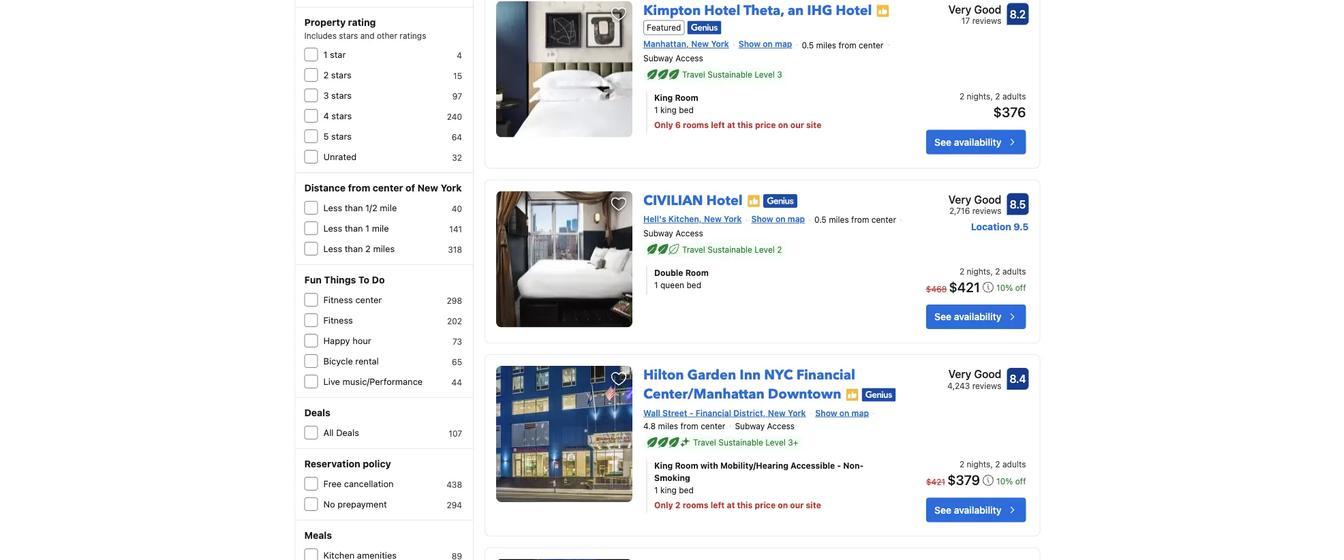 Task type: vqa. For each thing, say whether or not it's contained in the screenshot.
FAQS
no



Task type: describe. For each thing, give the bounding box(es) containing it.
this inside the king room 1 king bed only 6 rooms left at this price on our site
[[738, 120, 753, 130]]

, for hilton garden inn nyc financial center/manhattan downtown
[[991, 460, 993, 469]]

hilton
[[644, 366, 684, 385]]

0 vertical spatial 3
[[777, 70, 782, 79]]

of
[[406, 182, 415, 194]]

44
[[452, 378, 462, 387]]

new up subway access
[[768, 408, 786, 418]]

10% for civilian hotel
[[997, 283, 1013, 293]]

civilian
[[644, 191, 703, 210]]

10% off for civilian hotel
[[997, 283, 1026, 293]]

our inside the king room 1 king bed only 6 rooms left at this price on our site
[[791, 120, 804, 130]]

65
[[452, 357, 462, 367]]

civilian hotel image
[[496, 191, 633, 327]]

financial inside hilton garden inn nyc financial center/manhattan downtown
[[797, 366, 856, 385]]

york up 40
[[441, 182, 462, 194]]

location
[[971, 221, 1012, 232]]

site inside king  room with mobility/hearing accessible - non- smoking 1 king bed only 2 rooms left at this price on our site
[[806, 501, 821, 510]]

see availability link for financial
[[927, 498, 1026, 522]]

manhattan, new york
[[644, 39, 729, 49]]

new right of
[[418, 182, 438, 194]]

fitness for fitness center
[[323, 295, 353, 305]]

2 see from the top
[[935, 311, 952, 322]]

438
[[447, 480, 462, 489]]

this property is part of our preferred partner program. it's committed to providing excellent service and good value. it'll pay us a higher commission if you make a booking. image for kimpton hotel theta, an ihg hotel
[[876, 4, 890, 18]]

on for civilian hotel
[[776, 214, 786, 224]]

8.4
[[1010, 373, 1026, 386]]

all
[[323, 428, 334, 438]]

on for hilton garden inn nyc financial center/manhattan downtown
[[840, 408, 850, 418]]

4.8
[[644, 422, 656, 431]]

happy
[[323, 336, 350, 346]]

policy
[[363, 458, 391, 470]]

, for civilian hotel
[[991, 267, 993, 276]]

hell's kitchen, new york
[[644, 214, 742, 224]]

see availability link for ihg
[[927, 130, 1026, 154]]

hotel for civilian hotel
[[707, 191, 743, 210]]

king for kimpton hotel theta, an ihg hotel
[[654, 93, 673, 103]]

9.5
[[1014, 221, 1029, 232]]

kimpton
[[644, 1, 701, 20]]

1 inside king  room with mobility/hearing accessible - non- smoking 1 king bed only 2 rooms left at this price on our site
[[654, 486, 658, 495]]

1 vertical spatial financial
[[696, 408, 731, 418]]

3+
[[788, 438, 798, 447]]

map for hilton garden inn nyc financial center/manhattan downtown
[[852, 408, 869, 418]]

1 horizontal spatial deals
[[336, 428, 359, 438]]

very for kimpton hotel theta, an ihg hotel
[[949, 3, 972, 16]]

free
[[323, 479, 342, 489]]

1 star
[[323, 49, 346, 60]]

5 stars
[[323, 131, 352, 141]]

0.5 for civilian hotel
[[815, 215, 827, 225]]

distance from center of new york
[[304, 182, 462, 194]]

travel sustainable level 3
[[682, 70, 782, 79]]

live music/performance
[[323, 377, 423, 387]]

0.5 miles from center subway access for kimpton
[[644, 40, 884, 63]]

hilton garden inn nyc financial center/manhattan downtown link
[[644, 361, 856, 404]]

73
[[453, 337, 462, 346]]

ihg
[[807, 1, 833, 20]]

less than 1 mile
[[323, 223, 389, 233]]

very good 2,716 reviews
[[949, 193, 1002, 216]]

double room link
[[654, 267, 885, 279]]

availability for ihg
[[954, 136, 1002, 148]]

nights for hilton garden inn nyc financial center/manhattan downtown
[[967, 460, 991, 469]]

subway access
[[735, 422, 795, 431]]

street
[[663, 408, 688, 418]]

show for civilian hotel
[[752, 214, 774, 224]]

no prepayment
[[323, 499, 387, 510]]

2 vertical spatial access
[[767, 422, 795, 431]]

this property is part of our preferred partner program. it's committed to providing excellent service and good value. it'll pay us a higher commission if you make a booking. image for civilian hotel
[[747, 194, 761, 208]]

reviews for hilton garden inn nyc financial center/manhattan downtown
[[973, 381, 1002, 391]]

fitness center
[[323, 295, 382, 305]]

show on map for kimpton hotel theta, an ihg hotel
[[739, 39, 792, 49]]

, inside 2 nights , 2 adults $376
[[991, 92, 993, 101]]

show for hilton garden inn nyc financial center/manhattan downtown
[[816, 408, 838, 418]]

kimpton hotel theta, an ihg hotel
[[644, 1, 872, 20]]

ratings
[[400, 31, 426, 40]]

32
[[452, 153, 462, 162]]

very good element for hilton garden inn nyc financial center/manhattan downtown
[[948, 366, 1002, 382]]

than for 2
[[345, 244, 363, 254]]

hilton garden inn nyc financial center/manhattan downtown image
[[496, 366, 633, 502]]

level for theta,
[[755, 70, 775, 79]]

scored 8.4 element
[[1007, 368, 1029, 390]]

1/2
[[365, 203, 378, 213]]

10% off for hilton garden inn nyc financial center/manhattan downtown
[[997, 476, 1026, 486]]

$379
[[948, 472, 980, 488]]

free cancellation
[[323, 479, 394, 489]]

less than 1/2 mile
[[323, 203, 397, 213]]

4 for 4
[[457, 50, 462, 60]]

theta,
[[744, 1, 784, 20]]

2 nights , 2 adults $376
[[960, 92, 1026, 120]]

meals
[[304, 530, 332, 541]]

and
[[360, 31, 375, 40]]

nyc
[[764, 366, 793, 385]]

see for financial
[[935, 504, 952, 516]]

sustainable for civilian
[[708, 245, 753, 254]]

price inside king  room with mobility/hearing accessible - non- smoking 1 king bed only 2 rooms left at this price on our site
[[755, 501, 776, 510]]

do
[[372, 274, 385, 286]]

5
[[323, 131, 329, 141]]

97
[[453, 91, 462, 101]]

kitchen,
[[669, 214, 702, 224]]

fun
[[304, 274, 322, 286]]

travel sustainable level 2
[[682, 245, 782, 254]]

rating
[[348, 17, 376, 28]]

very for hilton garden inn nyc financial center/manhattan downtown
[[949, 368, 972, 381]]

on inside the king room 1 king bed only 6 rooms left at this price on our site
[[778, 120, 789, 130]]

left inside the king room 1 king bed only 6 rooms left at this price on our site
[[711, 120, 725, 130]]

nights inside 2 nights , 2 adults $376
[[967, 92, 991, 101]]

reviews for kimpton hotel theta, an ihg hotel
[[973, 16, 1002, 25]]

bicycle rental
[[323, 356, 379, 366]]

bicycle
[[323, 356, 353, 366]]

property rating includes stars and other ratings
[[304, 17, 426, 40]]

things
[[324, 274, 356, 286]]

stars inside the property rating includes stars and other ratings
[[339, 31, 358, 40]]

unrated
[[323, 152, 357, 162]]

no
[[323, 499, 335, 510]]

access for kimpton
[[676, 53, 703, 63]]

stars for 4 stars
[[332, 111, 352, 121]]

only inside the king room 1 king bed only 6 rooms left at this price on our site
[[654, 120, 673, 130]]

very good 4,243 reviews
[[948, 368, 1002, 391]]

see availability for financial
[[935, 504, 1002, 516]]

civilian hotel
[[644, 191, 743, 210]]

non-
[[843, 461, 864, 471]]

hour
[[353, 336, 371, 346]]

6
[[675, 120, 681, 130]]

2 inside king  room with mobility/hearing accessible - non- smoking 1 king bed only 2 rooms left at this price on our site
[[675, 501, 681, 510]]

double
[[654, 268, 683, 277]]

york up travel sustainable level 2
[[724, 214, 742, 224]]

site inside the king room 1 king bed only 6 rooms left at this price on our site
[[806, 120, 822, 130]]

$376
[[994, 104, 1026, 120]]

king inside king  room with mobility/hearing accessible - non- smoking 1 king bed only 2 rooms left at this price on our site
[[661, 486, 677, 495]]

left inside king  room with mobility/hearing accessible - non- smoking 1 king bed only 2 rooms left at this price on our site
[[711, 501, 725, 510]]

1 vertical spatial level
[[755, 245, 775, 254]]

17
[[962, 16, 970, 25]]

location 9.5
[[971, 221, 1029, 232]]

manhattan,
[[644, 39, 689, 49]]

at inside king  room with mobility/hearing accessible - non- smoking 1 king bed only 2 rooms left at this price on our site
[[727, 501, 735, 510]]

property
[[304, 17, 346, 28]]

1 vertical spatial 3
[[323, 90, 329, 101]]

40
[[452, 204, 462, 213]]

0 vertical spatial -
[[690, 408, 694, 418]]

bed for kimpton
[[679, 105, 694, 115]]

downtown
[[768, 385, 842, 404]]

distance
[[304, 182, 346, 194]]

nights for civilian hotel
[[967, 267, 991, 276]]

240
[[447, 112, 462, 121]]

202
[[447, 316, 462, 326]]



Task type: locate. For each thing, give the bounding box(es) containing it.
bed inside king  room with mobility/hearing accessible - non- smoking 1 king bed only 2 rooms left at this price on our site
[[679, 486, 694, 495]]

1 horizontal spatial -
[[837, 461, 841, 471]]

2 vertical spatial see
[[935, 504, 952, 516]]

0 vertical spatial deals
[[304, 407, 331, 419]]

good left 8.2
[[974, 3, 1002, 16]]

64
[[452, 132, 462, 142]]

hilton garden inn nyc financial center/manhattan downtown
[[644, 366, 856, 404]]

0 vertical spatial ,
[[991, 92, 993, 101]]

wall
[[644, 408, 661, 418]]

3 down '2 stars'
[[323, 90, 329, 101]]

mile
[[380, 203, 397, 213], [372, 223, 389, 233]]

see for ihg
[[935, 136, 952, 148]]

0 vertical spatial very
[[949, 3, 972, 16]]

0 vertical spatial 0.5
[[802, 40, 814, 50]]

stars for 5 stars
[[331, 131, 352, 141]]

1 for double room 1 queen bed
[[654, 280, 658, 290]]

2 off from the top
[[1016, 476, 1026, 486]]

0 vertical spatial bed
[[679, 105, 694, 115]]

15
[[453, 71, 462, 80]]

music/performance
[[343, 377, 423, 387]]

3 see availability from the top
[[935, 504, 1002, 516]]

on down king  room with mobility/hearing accessible - non- smoking link
[[778, 501, 788, 510]]

prepayment
[[338, 499, 387, 510]]

show on map for hilton garden inn nyc financial center/manhattan downtown
[[816, 408, 869, 418]]

1 vertical spatial king
[[661, 486, 677, 495]]

king inside king  room with mobility/hearing accessible - non- smoking 1 king bed only 2 rooms left at this price on our site
[[654, 461, 673, 471]]

2 king from the top
[[654, 461, 673, 471]]

room up "smoking"
[[675, 461, 698, 471]]

on down theta,
[[763, 39, 773, 49]]

1 vertical spatial show on map
[[752, 214, 805, 224]]

$421 for $468
[[949, 279, 980, 295]]

mile for less than 1/2 mile
[[380, 203, 397, 213]]

show for kimpton hotel theta, an ihg hotel
[[739, 39, 761, 49]]

on inside king  room with mobility/hearing accessible - non- smoking 1 king bed only 2 rooms left at this price on our site
[[778, 501, 788, 510]]

see availability link down 2 nights , 2 adults $376
[[927, 130, 1026, 154]]

reservation
[[304, 458, 360, 470]]

see availability link down $379
[[927, 498, 1026, 522]]

reviews
[[973, 16, 1002, 25], [973, 206, 1002, 216], [973, 381, 1002, 391]]

1 only from the top
[[654, 120, 673, 130]]

than down less than 1 mile
[[345, 244, 363, 254]]

2 see availability link from the top
[[927, 305, 1026, 329]]

10% for hilton garden inn nyc financial center/manhattan downtown
[[997, 476, 1013, 486]]

0 vertical spatial this property is part of our preferred partner program. it's committed to providing excellent service and good value. it'll pay us a higher commission if you make a booking. image
[[747, 194, 761, 208]]

hotel up hell's kitchen, new york
[[707, 191, 743, 210]]

1 very from the top
[[949, 3, 972, 16]]

availability down 2 nights , 2 adults $376
[[954, 136, 1002, 148]]

rooms inside the king room 1 king bed only 6 rooms left at this price on our site
[[683, 120, 709, 130]]

3 stars
[[323, 90, 352, 101]]

1 left star
[[323, 49, 328, 60]]

very up 17
[[949, 3, 972, 16]]

2 only from the top
[[654, 501, 673, 510]]

1 for less than 1 mile
[[365, 223, 370, 233]]

2 nights , 2 adults for hilton garden inn nyc financial center/manhattan downtown
[[960, 460, 1026, 469]]

2 nights from the top
[[967, 267, 991, 276]]

scored 8.2 element
[[1007, 3, 1029, 25]]

sustainable up mobility/hearing
[[719, 438, 764, 447]]

2 vertical spatial than
[[345, 244, 363, 254]]

2 10% off from the top
[[997, 476, 1026, 486]]

3 availability from the top
[[954, 504, 1002, 516]]

0 vertical spatial see
[[935, 136, 952, 148]]

2 vertical spatial good
[[974, 368, 1002, 381]]

with
[[701, 461, 718, 471]]

2 vertical spatial reviews
[[973, 381, 1002, 391]]

level left 3+
[[766, 438, 786, 447]]

0 vertical spatial 10% off
[[997, 283, 1026, 293]]

0 vertical spatial rooms
[[683, 120, 709, 130]]

1 vertical spatial sustainable
[[708, 245, 753, 254]]

0.5 miles from center subway access up travel sustainable level 2
[[644, 215, 896, 238]]

1 our from the top
[[791, 120, 804, 130]]

1 see from the top
[[935, 136, 952, 148]]

show down downtown
[[816, 408, 838, 418]]

1 horizontal spatial financial
[[797, 366, 856, 385]]

only inside king  room with mobility/hearing accessible - non- smoking 1 king bed only 2 rooms left at this price on our site
[[654, 501, 673, 510]]

room inside the king room 1 king bed only 6 rooms left at this price on our site
[[675, 93, 698, 103]]

4 stars
[[323, 111, 352, 121]]

10% down "location 9.5"
[[997, 283, 1013, 293]]

3 nights from the top
[[967, 460, 991, 469]]

sustainable
[[708, 70, 753, 79], [708, 245, 753, 254], [719, 438, 764, 447]]

off right $379
[[1016, 476, 1026, 486]]

1 at from the top
[[727, 120, 736, 130]]

level up the double room link
[[755, 245, 775, 254]]

bed inside the king room 1 king bed only 6 rooms left at this price on our site
[[679, 105, 694, 115]]

other
[[377, 31, 397, 40]]

- up 4.8 miles from center
[[690, 408, 694, 418]]

map
[[775, 39, 792, 49], [788, 214, 805, 224], [852, 408, 869, 418]]

very inside "very good 4,243 reviews"
[[949, 368, 972, 381]]

0 vertical spatial adults
[[1003, 92, 1026, 101]]

0 vertical spatial nights
[[967, 92, 991, 101]]

1 vertical spatial this property is part of our preferred partner program. it's committed to providing excellent service and good value. it'll pay us a higher commission if you make a booking. image
[[846, 388, 859, 402]]

room for kimpton
[[675, 93, 698, 103]]

0.5 for kimpton hotel theta, an ihg hotel
[[802, 40, 814, 50]]

new
[[691, 39, 709, 49], [418, 182, 438, 194], [704, 214, 722, 224], [768, 408, 786, 418]]

on down downtown
[[840, 408, 850, 418]]

subway down district,
[[735, 422, 765, 431]]

1 inside the king room 1 king bed only 6 rooms left at this price on our site
[[654, 105, 658, 115]]

bed down "smoking"
[[679, 486, 694, 495]]

2 vertical spatial show
[[816, 408, 838, 418]]

1 , from the top
[[991, 92, 993, 101]]

less for less than 1/2 mile
[[323, 203, 342, 213]]

queen
[[661, 280, 684, 290]]

1 inside double room 1 queen bed
[[654, 280, 658, 290]]

0 vertical spatial reviews
[[973, 16, 1002, 25]]

less for less than 2 miles
[[323, 244, 342, 254]]

an
[[788, 1, 804, 20]]

king down "smoking"
[[661, 486, 677, 495]]

8.5
[[1010, 198, 1026, 211]]

0 vertical spatial travel
[[682, 70, 706, 79]]

2 vertical spatial subway
[[735, 422, 765, 431]]

0 horizontal spatial financial
[[696, 408, 731, 418]]

2 vertical spatial sustainable
[[719, 438, 764, 447]]

0.5 miles from center subway access up travel sustainable level 3
[[644, 40, 884, 63]]

3 less from the top
[[323, 244, 342, 254]]

3 , from the top
[[991, 460, 993, 469]]

1 vertical spatial 0.5 miles from center subway access
[[644, 215, 896, 238]]

1 vertical spatial see availability
[[935, 311, 1002, 322]]

king  room with mobility/hearing accessible - non- smoking link
[[654, 460, 885, 484]]

0 vertical spatial very good element
[[949, 1, 1002, 17]]

1 vertical spatial subway
[[644, 228, 673, 238]]

map for kimpton hotel theta, an ihg hotel
[[775, 39, 792, 49]]

reviews inside very good 2,716 reviews
[[973, 206, 1002, 216]]

2 stars
[[323, 70, 352, 80]]

than up less than 2 miles
[[345, 223, 363, 233]]

1 vertical spatial price
[[755, 501, 776, 510]]

left
[[711, 120, 725, 130], [711, 501, 725, 510]]

room inside king  room with mobility/hearing accessible - non- smoking 1 king bed only 2 rooms left at this price on our site
[[675, 461, 698, 471]]

0 vertical spatial access
[[676, 53, 703, 63]]

subway down the hell's
[[644, 228, 673, 238]]

1 vertical spatial reviews
[[973, 206, 1002, 216]]

0 vertical spatial off
[[1016, 283, 1026, 293]]

2 very from the top
[[949, 193, 972, 206]]

sustainable for hilton
[[719, 438, 764, 447]]

1 vertical spatial see availability link
[[927, 305, 1026, 329]]

2 king from the top
[[661, 486, 677, 495]]

our inside king  room with mobility/hearing accessible - non- smoking 1 king bed only 2 rooms left at this price on our site
[[790, 501, 804, 510]]

0 vertical spatial 4
[[457, 50, 462, 60]]

1 10% from the top
[[997, 283, 1013, 293]]

reviews right 17
[[973, 16, 1002, 25]]

2 10% from the top
[[997, 476, 1013, 486]]

reviews up location
[[973, 206, 1002, 216]]

2 , from the top
[[991, 267, 993, 276]]

2 less from the top
[[323, 223, 342, 233]]

district,
[[734, 408, 766, 418]]

stars down star
[[331, 70, 352, 80]]

stars down the 'rating'
[[339, 31, 358, 40]]

show
[[739, 39, 761, 49], [752, 214, 774, 224], [816, 408, 838, 418]]

see availability link down '$468'
[[927, 305, 1026, 329]]

reservation policy
[[304, 458, 391, 470]]

reviews inside "very good 4,243 reviews"
[[973, 381, 1002, 391]]

2 nights , 2 adults up $379
[[960, 460, 1026, 469]]

adults for hilton garden inn nyc financial center/manhattan downtown
[[1003, 460, 1026, 469]]

financial up downtown
[[797, 366, 856, 385]]

king room 1 king bed only 6 rooms left at this price on our site
[[654, 93, 822, 130]]

york up travel sustainable level 3
[[711, 39, 729, 49]]

deals
[[304, 407, 331, 419], [336, 428, 359, 438]]

price
[[755, 120, 776, 130], [755, 501, 776, 510]]

kimpton hotel theta, an ihg hotel link
[[644, 0, 872, 20]]

mile right 1/2
[[380, 203, 397, 213]]

king  room with mobility/hearing accessible - non- smoking 1 king bed only 2 rooms left at this price on our site
[[654, 461, 864, 510]]

1 vertical spatial travel
[[682, 245, 706, 254]]

2 our from the top
[[790, 501, 804, 510]]

0 vertical spatial less
[[323, 203, 342, 213]]

rooms down "smoking"
[[683, 501, 709, 510]]

0 vertical spatial king
[[661, 105, 677, 115]]

2 price from the top
[[755, 501, 776, 510]]

very good element for kimpton hotel theta, an ihg hotel
[[949, 1, 1002, 17]]

4 up 5
[[323, 111, 329, 121]]

0 horizontal spatial 3
[[323, 90, 329, 101]]

0 vertical spatial room
[[675, 93, 698, 103]]

deals right all
[[336, 428, 359, 438]]

inn
[[740, 366, 761, 385]]

2 reviews from the top
[[973, 206, 1002, 216]]

2 adults from the top
[[1003, 267, 1026, 276]]

scored 8.5 element
[[1007, 193, 1029, 215]]

1 vertical spatial availability
[[954, 311, 1002, 322]]

fun things to do
[[304, 274, 385, 286]]

1 vertical spatial -
[[837, 461, 841, 471]]

adults for civilian hotel
[[1003, 267, 1026, 276]]

sustainable for kimpton
[[708, 70, 753, 79]]

294
[[447, 500, 462, 510]]

1 vertical spatial show
[[752, 214, 774, 224]]

1 vertical spatial at
[[727, 501, 735, 510]]

this property is part of our preferred partner program. it's committed to providing excellent service and good value. it'll pay us a higher commission if you make a booking. image for hilton garden inn nyc financial center/manhattan downtown
[[846, 388, 859, 402]]

mile for less than 1 mile
[[372, 223, 389, 233]]

4,243
[[948, 381, 970, 391]]

star
[[330, 49, 346, 60]]

hotel left theta,
[[704, 1, 741, 20]]

mobility/hearing
[[721, 461, 789, 471]]

double room 1 queen bed
[[654, 268, 709, 290]]

3 good from the top
[[974, 368, 1002, 381]]

0 vertical spatial 0.5 miles from center subway access
[[644, 40, 884, 63]]

our down the king room link
[[791, 120, 804, 130]]

rental
[[355, 356, 379, 366]]

4 up the 15
[[457, 50, 462, 60]]

less for less than 1 mile
[[323, 223, 342, 233]]

very inside very good 17 reviews
[[949, 3, 972, 16]]

king room link
[[654, 92, 885, 104]]

show on map up the double room link
[[752, 214, 805, 224]]

king up "smoking"
[[654, 461, 673, 471]]

very good 17 reviews
[[949, 3, 1002, 25]]

stars down the 3 stars
[[332, 111, 352, 121]]

availability down $379
[[954, 504, 1002, 516]]

1 nights from the top
[[967, 92, 991, 101]]

this property is part of our preferred partner program. it's committed to providing excellent service and good value. it'll pay us a higher commission if you make a booking. image
[[876, 4, 890, 18], [876, 4, 890, 18], [747, 194, 761, 208], [846, 388, 859, 402]]

1 fitness from the top
[[323, 295, 353, 305]]

1 vertical spatial this
[[737, 501, 753, 510]]

genius discounts available at this property. image
[[687, 21, 722, 35], [687, 21, 722, 35], [763, 194, 797, 208], [763, 194, 797, 208], [862, 388, 896, 402], [862, 388, 896, 402]]

1 10% off from the top
[[997, 283, 1026, 293]]

travel for hilton
[[693, 438, 716, 447]]

1 see availability from the top
[[935, 136, 1002, 148]]

room for civilian
[[686, 268, 709, 277]]

reviews inside very good 17 reviews
[[973, 16, 1002, 25]]

2 vertical spatial very good element
[[948, 366, 1002, 382]]

0 horizontal spatial -
[[690, 408, 694, 418]]

room inside double room 1 queen bed
[[686, 268, 709, 277]]

4
[[457, 50, 462, 60], [323, 111, 329, 121]]

1 vertical spatial mile
[[372, 223, 389, 233]]

very inside very good 2,716 reviews
[[949, 193, 972, 206]]

0 vertical spatial sustainable
[[708, 70, 753, 79]]

3 than from the top
[[345, 244, 363, 254]]

than for 1/2
[[345, 203, 363, 213]]

1 vertical spatial access
[[676, 228, 703, 238]]

price down the king room link
[[755, 120, 776, 130]]

room for hilton
[[675, 461, 698, 471]]

rooms
[[683, 120, 709, 130], [683, 501, 709, 510]]

1 vertical spatial fitness
[[323, 315, 353, 326]]

1 off from the top
[[1016, 283, 1026, 293]]

1 horizontal spatial 0.5
[[815, 215, 827, 225]]

price inside the king room 1 king bed only 6 rooms left at this price on our site
[[755, 120, 776, 130]]

4.8 miles from center
[[644, 422, 726, 431]]

room right double
[[686, 268, 709, 277]]

reviews right 4,243 at the right of page
[[973, 381, 1002, 391]]

1 vertical spatial site
[[806, 501, 821, 510]]

1 vertical spatial 2 nights , 2 adults
[[960, 460, 1026, 469]]

this down the king room link
[[738, 120, 753, 130]]

center/manhattan
[[644, 385, 765, 404]]

1 vertical spatial than
[[345, 223, 363, 233]]

good inside "very good 4,243 reviews"
[[974, 368, 1002, 381]]

0 vertical spatial at
[[727, 120, 736, 130]]

8.2
[[1010, 7, 1026, 20]]

on for kimpton hotel theta, an ihg hotel
[[763, 39, 773, 49]]

bed for civilian
[[687, 280, 701, 290]]

0 vertical spatial availability
[[954, 136, 1002, 148]]

1 vertical spatial see
[[935, 311, 952, 322]]

nights
[[967, 92, 991, 101], [967, 267, 991, 276], [967, 460, 991, 469]]

1 king from the top
[[661, 105, 677, 115]]

10% off right $379
[[997, 476, 1026, 486]]

on
[[763, 39, 773, 49], [778, 120, 789, 130], [776, 214, 786, 224], [840, 408, 850, 418], [778, 501, 788, 510]]

1 0.5 miles from center subway access from the top
[[644, 40, 884, 63]]

see availability link
[[927, 130, 1026, 154], [927, 305, 1026, 329], [927, 498, 1026, 522]]

3 see availability link from the top
[[927, 498, 1026, 522]]

2 see availability from the top
[[935, 311, 1002, 322]]

stars for 2 stars
[[331, 70, 352, 80]]

1 vertical spatial 0.5
[[815, 215, 827, 225]]

0 horizontal spatial 0.5
[[802, 40, 814, 50]]

1 down manhattan,
[[654, 105, 658, 115]]

bed up 6
[[679, 105, 694, 115]]

bed right queen
[[687, 280, 701, 290]]

0 vertical spatial map
[[775, 39, 792, 49]]

1 down "smoking"
[[654, 486, 658, 495]]

see
[[935, 136, 952, 148], [935, 311, 952, 322], [935, 504, 952, 516]]

york down downtown
[[788, 408, 806, 418]]

1 for king room 1 king bed only 6 rooms left at this price on our site
[[654, 105, 658, 115]]

1 horizontal spatial $421
[[949, 279, 980, 295]]

travel down hell's kitchen, new york
[[682, 245, 706, 254]]

this down mobility/hearing
[[737, 501, 753, 510]]

- inside king  room with mobility/hearing accessible - non- smoking 1 king bed only 2 rooms left at this price on our site
[[837, 461, 841, 471]]

good for kimpton hotel theta, an ihg hotel
[[974, 3, 1002, 16]]

kimpton hotel theta, an ihg hotel image
[[496, 1, 633, 137]]

2 nights , 2 adults
[[960, 267, 1026, 276], [960, 460, 1026, 469]]

good inside very good 17 reviews
[[974, 3, 1002, 16]]

1 vertical spatial bed
[[687, 280, 701, 290]]

2 availability from the top
[[954, 311, 1002, 322]]

1 vertical spatial room
[[686, 268, 709, 277]]

- left non-
[[837, 461, 841, 471]]

travel sustainable level 3+
[[693, 438, 798, 447]]

0 vertical spatial king
[[654, 93, 673, 103]]

1 availability from the top
[[954, 136, 1002, 148]]

price down king  room with mobility/hearing accessible - non- smoking link
[[755, 501, 776, 510]]

2 2 nights , 2 adults from the top
[[960, 460, 1026, 469]]

very up 4,243 at the right of page
[[949, 368, 972, 381]]

stars for 3 stars
[[331, 90, 352, 101]]

on up the double room link
[[776, 214, 786, 224]]

good for hilton garden inn nyc financial center/manhattan downtown
[[974, 368, 1002, 381]]

0 vertical spatial $421
[[949, 279, 980, 295]]

off
[[1016, 283, 1026, 293], [1016, 476, 1026, 486]]

0 vertical spatial fitness
[[323, 295, 353, 305]]

new right manhattan,
[[691, 39, 709, 49]]

room
[[675, 93, 698, 103], [686, 268, 709, 277], [675, 461, 698, 471]]

2
[[323, 70, 329, 80], [960, 92, 965, 101], [996, 92, 1000, 101], [365, 244, 371, 254], [777, 245, 782, 254], [960, 267, 965, 276], [996, 267, 1000, 276], [960, 460, 965, 469], [996, 460, 1000, 469], [675, 501, 681, 510]]

rooms inside king  room with mobility/hearing accessible - non- smoking 1 king bed only 2 rooms left at this price on our site
[[683, 501, 709, 510]]

0 vertical spatial site
[[806, 120, 822, 130]]

map for civilian hotel
[[788, 214, 805, 224]]

2 at from the top
[[727, 501, 735, 510]]

2 vertical spatial availability
[[954, 504, 1002, 516]]

$468
[[926, 284, 947, 294]]

2 vertical spatial very
[[949, 368, 972, 381]]

3 very from the top
[[949, 368, 972, 381]]

subway for kimpton hotel theta, an ihg hotel
[[644, 53, 673, 63]]

10% right $379
[[997, 476, 1013, 486]]

less up less than 2 miles
[[323, 223, 342, 233]]

very good element
[[949, 1, 1002, 17], [949, 191, 1002, 207], [948, 366, 1002, 382]]

financial
[[797, 366, 856, 385], [696, 408, 731, 418]]

1 vertical spatial nights
[[967, 267, 991, 276]]

0 vertical spatial price
[[755, 120, 776, 130]]

$421 for 2 nights
[[926, 477, 946, 487]]

very good element left 8.2
[[949, 1, 1002, 17]]

access
[[676, 53, 703, 63], [676, 228, 703, 238], [767, 422, 795, 431]]

financial down center/manhattan
[[696, 408, 731, 418]]

travel down 'manhattan, new york' on the top of page
[[682, 70, 706, 79]]

off down 9.5
[[1016, 283, 1026, 293]]

left right 6
[[711, 120, 725, 130]]

10% off down 9.5
[[997, 283, 1026, 293]]

fitness down things
[[323, 295, 353, 305]]

map up non-
[[852, 408, 869, 418]]

2 vertical spatial ,
[[991, 460, 993, 469]]

2 fitness from the top
[[323, 315, 353, 326]]

king inside the king room 1 king bed only 6 rooms left at this price on our site
[[654, 93, 673, 103]]

off for hilton garden inn nyc financial center/manhattan downtown
[[1016, 476, 1026, 486]]

1 vertical spatial good
[[974, 193, 1002, 206]]

0 horizontal spatial $421
[[926, 477, 946, 487]]

0 horizontal spatial this property is part of our preferred partner program. it's committed to providing excellent service and good value. it'll pay us a higher commission if you make a booking. image
[[747, 194, 761, 208]]

this property is part of our preferred partner program. it's committed to providing excellent service and good value. it'll pay us a higher commission if you make a booking. image right downtown
[[846, 388, 859, 402]]

1 vertical spatial adults
[[1003, 267, 1026, 276]]

than left 1/2
[[345, 203, 363, 213]]

3 reviews from the top
[[973, 381, 1002, 391]]

fitness for fitness
[[323, 315, 353, 326]]

sustainable up the double room link
[[708, 245, 753, 254]]

rooms right 6
[[683, 120, 709, 130]]

see availability
[[935, 136, 1002, 148], [935, 311, 1002, 322], [935, 504, 1002, 516]]

happy hour
[[323, 336, 371, 346]]

new down the civilian hotel
[[704, 214, 722, 224]]

2 vertical spatial adults
[[1003, 460, 1026, 469]]

1 down 1/2
[[365, 223, 370, 233]]

king inside the king room 1 king bed only 6 rooms left at this price on our site
[[661, 105, 677, 115]]

stars up 4 stars
[[331, 90, 352, 101]]

availability for financial
[[954, 504, 1002, 516]]

sustainable up the king room 1 king bed only 6 rooms left at this price on our site
[[708, 70, 753, 79]]

fitness
[[323, 295, 353, 305], [323, 315, 353, 326]]

0 vertical spatial 10%
[[997, 283, 1013, 293]]

1 horizontal spatial 3
[[777, 70, 782, 79]]

2 vertical spatial see availability link
[[927, 498, 1026, 522]]

1 reviews from the top
[[973, 16, 1002, 25]]

298
[[447, 296, 462, 305]]

1 2 nights , 2 adults from the top
[[960, 267, 1026, 276]]

hotel
[[704, 1, 741, 20], [836, 1, 872, 20], [707, 191, 743, 210]]

than for 1
[[345, 223, 363, 233]]

hotel for kimpton hotel theta, an ihg hotel
[[704, 1, 741, 20]]

off for civilian hotel
[[1016, 283, 1026, 293]]

0.5 miles from center subway access
[[644, 40, 884, 63], [644, 215, 896, 238]]

1 see availability link from the top
[[927, 130, 1026, 154]]

hotel right ihg
[[836, 1, 872, 20]]

at inside the king room 1 king bed only 6 rooms left at this price on our site
[[727, 120, 736, 130]]

this property is part of our preferred partner program. it's committed to providing excellent service and good value. it'll pay us a higher commission if you make a booking. image
[[747, 194, 761, 208], [846, 388, 859, 402]]

cancellation
[[344, 479, 394, 489]]

1 adults from the top
[[1003, 92, 1026, 101]]

1 price from the top
[[755, 120, 776, 130]]

see availability down 2 nights , 2 adults $376
[[935, 136, 1002, 148]]

10%
[[997, 283, 1013, 293], [997, 476, 1013, 486]]

our
[[791, 120, 804, 130], [790, 501, 804, 510]]

0 vertical spatial show on map
[[739, 39, 792, 49]]

0 vertical spatial our
[[791, 120, 804, 130]]

king up 6
[[661, 105, 677, 115]]

show on map for civilian hotel
[[752, 214, 805, 224]]

all deals
[[323, 428, 359, 438]]

subway for civilian hotel
[[644, 228, 673, 238]]

1 vertical spatial our
[[790, 501, 804, 510]]

on down the king room link
[[778, 120, 789, 130]]

travel for kimpton
[[682, 70, 706, 79]]

good inside very good 2,716 reviews
[[974, 193, 1002, 206]]

travel up with
[[693, 438, 716, 447]]

1 good from the top
[[974, 3, 1002, 16]]

only down "smoking"
[[654, 501, 673, 510]]

this property is part of our preferred partner program. it's committed to providing excellent service and good value. it'll pay us a higher commission if you make a booking. image for civilian hotel
[[747, 194, 761, 208]]

2 0.5 miles from center subway access from the top
[[644, 215, 896, 238]]

travel for civilian
[[682, 245, 706, 254]]

availability
[[954, 136, 1002, 148], [954, 311, 1002, 322], [954, 504, 1002, 516]]

2 vertical spatial show on map
[[816, 408, 869, 418]]

less than 2 miles
[[323, 244, 395, 254]]

1 than from the top
[[345, 203, 363, 213]]

less down distance at the left of page
[[323, 203, 342, 213]]

1 vertical spatial rooms
[[683, 501, 709, 510]]

1 vertical spatial map
[[788, 214, 805, 224]]

0 vertical spatial mile
[[380, 203, 397, 213]]

king down manhattan,
[[654, 93, 673, 103]]

1 king from the top
[[654, 93, 673, 103]]

2 good from the top
[[974, 193, 1002, 206]]

access down 'manhattan, new york' on the top of page
[[676, 53, 703, 63]]

2 than from the top
[[345, 223, 363, 233]]

1 less from the top
[[323, 203, 342, 213]]

3 up the king room link
[[777, 70, 782, 79]]

0 horizontal spatial 4
[[323, 111, 329, 121]]

4 for 4 stars
[[323, 111, 329, 121]]

than
[[345, 203, 363, 213], [345, 223, 363, 233], [345, 244, 363, 254]]

this property is part of our preferred partner program. it's committed to providing excellent service and good value. it'll pay us a higher commission if you make a booking. image for hilton garden inn nyc financial center/manhattan downtown
[[846, 388, 859, 402]]

3 see from the top
[[935, 504, 952, 516]]

2 vertical spatial travel
[[693, 438, 716, 447]]

only left 6
[[654, 120, 673, 130]]

this inside king  room with mobility/hearing accessible - non- smoking 1 king bed only 2 rooms left at this price on our site
[[737, 501, 753, 510]]

smoking
[[654, 473, 690, 483]]

fitness up happy on the left bottom of the page
[[323, 315, 353, 326]]

see availability for ihg
[[935, 136, 1002, 148]]

3 adults from the top
[[1003, 460, 1026, 469]]

access for civilian
[[676, 228, 703, 238]]

king for hilton garden inn nyc financial center/manhattan downtown
[[654, 461, 673, 471]]

2 nights , 2 adults down location
[[960, 267, 1026, 276]]

2 nights , 2 adults for civilian hotel
[[960, 267, 1026, 276]]

0 vertical spatial than
[[345, 203, 363, 213]]

0 vertical spatial see availability
[[935, 136, 1002, 148]]

show on map down theta,
[[739, 39, 792, 49]]

0.5 miles from center subway access for civilian
[[644, 215, 896, 238]]

show up travel sustainable level 2
[[752, 214, 774, 224]]

1 vertical spatial very good element
[[949, 191, 1002, 207]]

adults inside 2 nights , 2 adults $376
[[1003, 92, 1026, 101]]

bed inside double room 1 queen bed
[[687, 280, 701, 290]]

level for inn
[[766, 438, 786, 447]]



